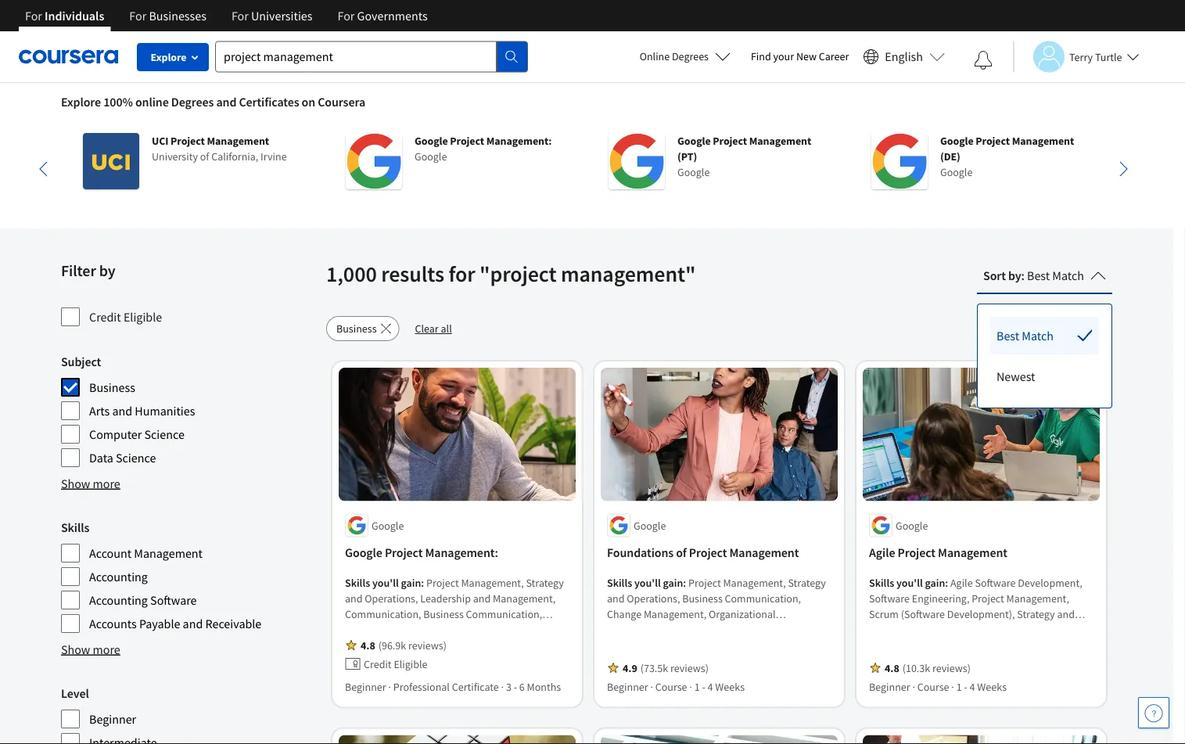 Task type: vqa. For each thing, say whether or not it's contained in the screenshot.
'with' for Team
no



Task type: describe. For each thing, give the bounding box(es) containing it.
course for project
[[918, 680, 950, 694]]

change
[[607, 607, 642, 621]]

sort
[[984, 268, 1007, 283]]

clear
[[415, 322, 439, 336]]

computer
[[89, 427, 142, 442]]

leadership
[[771, 638, 822, 652]]

beginner inside level group
[[89, 712, 136, 727]]

university of california, irvine image
[[83, 133, 139, 189]]

filter
[[61, 261, 96, 281]]

google image for google
[[346, 133, 402, 189]]

irvine
[[261, 150, 287, 164]]

1 vertical spatial match
[[1023, 328, 1054, 344]]

project management, strategy and operations, business communication, change management, organizational development, communication, culture, emotional intelligence, influencing, leadership and management, people management, planning
[[607, 576, 832, 668]]

individuals
[[45, 8, 104, 23]]

2 skills you'll gain : from the left
[[607, 576, 689, 590]]

2 · from the left
[[501, 680, 504, 694]]

sort by : best match
[[984, 268, 1085, 283]]

google image for (de)
[[872, 133, 928, 189]]

show more button for data
[[61, 474, 120, 493]]

business inside button
[[337, 322, 377, 336]]

4.8 (10.3k reviews)
[[885, 661, 971, 675]]

operations,
[[627, 591, 681, 605]]

development,
[[607, 623, 672, 637]]

2 you'll from the left
[[635, 576, 661, 590]]

of inside the uci project management university of california, irvine
[[200, 150, 209, 164]]

6
[[520, 680, 525, 694]]

course for of
[[656, 680, 688, 694]]

project inside project management, strategy and operations, business communication, change management, organizational development, communication, culture, emotional intelligence, influencing, leadership and management, people management, planning
[[689, 576, 721, 590]]

for for universities
[[232, 8, 249, 23]]

career
[[819, 49, 850, 63]]

: down the google project management:
[[421, 576, 424, 590]]

governments
[[357, 8, 428, 23]]

people
[[692, 654, 724, 668]]

help center image
[[1145, 704, 1164, 723]]

receivable
[[205, 616, 262, 632]]

project for google project management: google
[[450, 134, 485, 148]]

- for foundations of project management
[[702, 680, 706, 694]]

google project management:
[[345, 545, 499, 561]]

foundations of project management link
[[607, 544, 832, 562]]

show more for data science
[[61, 476, 120, 492]]

3
[[506, 680, 512, 694]]

data science
[[89, 450, 156, 466]]

3 · from the left
[[651, 680, 654, 694]]

accounts
[[89, 616, 137, 632]]

(10.3k
[[903, 661, 931, 675]]

agile project management link
[[870, 544, 1094, 562]]

project for google project management (de) google
[[976, 134, 1011, 148]]

skills down 'agile'
[[870, 576, 895, 590]]

clear all button
[[406, 316, 462, 341]]

level
[[61, 686, 89, 701]]

uci
[[152, 134, 169, 148]]

degrees
[[171, 94, 214, 110]]

reviews) for project
[[671, 661, 709, 675]]

account
[[89, 546, 132, 561]]

0 vertical spatial match
[[1053, 268, 1085, 283]]

emotional
[[607, 638, 655, 652]]

gain for agile
[[926, 576, 946, 590]]

project for google project management:
[[385, 545, 423, 561]]

foundations
[[607, 545, 674, 561]]

agile
[[870, 545, 896, 561]]

1,000 results for "project management"
[[326, 260, 696, 288]]

accounting for accounting
[[89, 569, 148, 585]]

businesses
[[149, 8, 207, 23]]

management, down the influencing,
[[726, 654, 789, 668]]

management: for google project management:
[[425, 545, 499, 561]]

best match
[[997, 328, 1054, 344]]

humanities
[[135, 403, 195, 419]]

find your new career
[[751, 49, 850, 63]]

payable
[[139, 616, 180, 632]]

management, down intelligence,
[[627, 654, 690, 668]]

find
[[751, 49, 772, 63]]

science for data science
[[116, 450, 156, 466]]

google project management: link
[[345, 544, 570, 562]]

clear all
[[415, 322, 452, 336]]

intelligence,
[[657, 638, 713, 652]]

all
[[441, 322, 452, 336]]

organizational
[[709, 607, 776, 621]]

online
[[135, 94, 169, 110]]

1 - from the left
[[514, 680, 517, 694]]

4.8 for agile
[[885, 661, 900, 675]]

5 · from the left
[[913, 680, 916, 694]]

for businesses
[[129, 8, 207, 23]]

4 for project
[[708, 680, 714, 694]]

beginner · professional certificate · 3 - 6 months
[[345, 680, 561, 694]]

management inside foundations of project management "link"
[[730, 545, 800, 561]]

skills up change
[[607, 576, 633, 590]]

management"
[[561, 260, 696, 288]]

professional
[[394, 680, 450, 694]]

planning
[[791, 654, 832, 668]]

university
[[152, 150, 198, 164]]

0 horizontal spatial best
[[997, 328, 1020, 344]]

data
[[89, 450, 113, 466]]

subject
[[61, 354, 101, 369]]

4 for management
[[970, 680, 976, 694]]

management for uci project management university of california, irvine
[[207, 134, 269, 148]]

coursera
[[318, 94, 366, 110]]

you'll for agile
[[897, 576, 924, 590]]

0 vertical spatial best
[[1028, 268, 1051, 283]]

explore
[[61, 94, 101, 110]]

your
[[774, 49, 795, 63]]

management for google project management (de) google
[[1013, 134, 1075, 148]]

and down the emotional
[[607, 654, 625, 668]]

(96.9k
[[379, 638, 406, 652]]

- for agile project management
[[965, 680, 968, 694]]

results
[[381, 260, 445, 288]]

skills you'll gain : for agile
[[870, 576, 951, 590]]

: down agile project management on the bottom right
[[946, 576, 949, 590]]



Task type: locate. For each thing, give the bounding box(es) containing it.
3 you'll from the left
[[897, 576, 924, 590]]

1 more from the top
[[93, 476, 120, 492]]

2 show more button from the top
[[61, 640, 120, 659]]

- down the "4.8 (10.3k reviews)"
[[965, 680, 968, 694]]

english button
[[857, 31, 952, 82]]

more down data
[[93, 476, 120, 492]]

1 you'll from the left
[[373, 576, 399, 590]]

2 accounting from the top
[[89, 593, 148, 608]]

beginner · course · 1 - 4 weeks down 4.9 (73.5k reviews)
[[607, 680, 745, 694]]

0 horizontal spatial beginner · course · 1 - 4 weeks
[[607, 680, 745, 694]]

communication, up people on the right bottom
[[674, 623, 751, 637]]

business up arts
[[89, 380, 135, 395]]

agile project management
[[870, 545, 1008, 561]]

project for uci project management university of california, irvine
[[171, 134, 205, 148]]

google image left (de)
[[872, 133, 928, 189]]

1 weeks from the left
[[716, 680, 745, 694]]

reviews) right (10.3k
[[933, 661, 971, 675]]

1 course from the left
[[656, 680, 688, 694]]

- left 6
[[514, 680, 517, 694]]

0 horizontal spatial weeks
[[716, 680, 745, 694]]

project inside "link"
[[690, 545, 728, 561]]

1 vertical spatial communication,
[[674, 623, 751, 637]]

1 horizontal spatial weeks
[[978, 680, 1007, 694]]

reviews) right (96.9k
[[409, 638, 447, 652]]

4 for from the left
[[338, 8, 355, 23]]

1 horizontal spatial skills you'll gain :
[[607, 576, 689, 590]]

you'll down the google project management:
[[373, 576, 399, 590]]

skills up the account on the left bottom of page
[[61, 520, 89, 535]]

3 skills you'll gain : from the left
[[870, 576, 951, 590]]

"project
[[480, 260, 557, 288]]

show more for accounts payable and receivable
[[61, 642, 120, 658]]

1 vertical spatial business
[[89, 380, 135, 395]]

2 weeks from the left
[[978, 680, 1007, 694]]

gain for google
[[401, 576, 421, 590]]

4.8 left (10.3k
[[885, 661, 900, 675]]

1 show from the top
[[61, 476, 90, 492]]

1 horizontal spatial eligible
[[394, 657, 428, 671]]

1 horizontal spatial course
[[918, 680, 950, 694]]

project inside google project management (pt) google
[[713, 134, 748, 148]]

1 down people on the right bottom
[[695, 680, 700, 694]]

skills down the google project management:
[[345, 576, 370, 590]]

0 horizontal spatial skills you'll gain :
[[345, 576, 427, 590]]

2 horizontal spatial gain
[[926, 576, 946, 590]]

0 vertical spatial eligible
[[124, 309, 162, 325]]

best
[[1028, 268, 1051, 283], [997, 328, 1020, 344]]

management inside the uci project management university of california, irvine
[[207, 134, 269, 148]]

2 google image from the left
[[609, 133, 665, 189]]

explore 100% online degrees and certificates on coursera
[[61, 94, 366, 110]]

0 horizontal spatial eligible
[[124, 309, 162, 325]]

1 horizontal spatial google image
[[609, 133, 665, 189]]

more
[[93, 476, 120, 492], [93, 642, 120, 658]]

business
[[337, 322, 377, 336], [89, 380, 135, 395], [683, 591, 723, 605]]

show more button for accounts
[[61, 640, 120, 659]]

gain up operations,
[[663, 576, 684, 590]]

1 vertical spatial best
[[997, 328, 1020, 344]]

and up change
[[607, 591, 625, 605]]

project
[[171, 134, 205, 148], [450, 134, 485, 148], [713, 134, 748, 148], [976, 134, 1011, 148], [385, 545, 423, 561], [690, 545, 728, 561], [898, 545, 936, 561], [689, 576, 721, 590]]

1 horizontal spatial 1
[[957, 680, 963, 694]]

0 horizontal spatial of
[[200, 150, 209, 164]]

0 vertical spatial credit eligible
[[89, 309, 162, 325]]

level group
[[61, 684, 317, 744]]

by right "filter"
[[99, 261, 115, 281]]

for left governments
[[338, 8, 355, 23]]

skills inside group
[[61, 520, 89, 535]]

3 - from the left
[[965, 680, 968, 694]]

4.8
[[361, 638, 375, 652], [885, 661, 900, 675]]

· left professional
[[389, 680, 391, 694]]

newest
[[997, 369, 1036, 384]]

course down 4.9 (73.5k reviews)
[[656, 680, 688, 694]]

management, up the organizational
[[724, 576, 786, 590]]

course down the "4.8 (10.3k reviews)"
[[918, 680, 950, 694]]

match right sort
[[1053, 268, 1085, 283]]

credit eligible down (96.9k
[[364, 657, 428, 671]]

0 vertical spatial of
[[200, 150, 209, 164]]

certificate
[[452, 680, 499, 694]]

and down software
[[183, 616, 203, 632]]

influencing,
[[715, 638, 769, 652]]

0 horizontal spatial business
[[89, 380, 135, 395]]

skills you'll gain :
[[345, 576, 427, 590], [607, 576, 689, 590], [870, 576, 951, 590]]

0 vertical spatial accounting
[[89, 569, 148, 585]]

2 1 from the left
[[957, 680, 963, 694]]

0 horizontal spatial google image
[[346, 133, 402, 189]]

2 more from the top
[[93, 642, 120, 658]]

1 horizontal spatial 4.8
[[885, 661, 900, 675]]

1
[[695, 680, 700, 694], [957, 680, 963, 694]]

arts and humanities
[[89, 403, 195, 419]]

0 horizontal spatial gain
[[401, 576, 421, 590]]

2 show more from the top
[[61, 642, 120, 658]]

english
[[886, 49, 924, 65]]

accounting for accounting software
[[89, 593, 148, 608]]

4.9
[[623, 661, 638, 675]]

list box containing best match
[[978, 304, 1112, 408]]

science for computer science
[[144, 427, 185, 442]]

by for filter
[[99, 261, 115, 281]]

1 vertical spatial show more button
[[61, 640, 120, 659]]

1 show more from the top
[[61, 476, 120, 492]]

more down accounts
[[93, 642, 120, 658]]

0 horizontal spatial by
[[99, 261, 115, 281]]

1 horizontal spatial -
[[702, 680, 706, 694]]

google image for (pt)
[[609, 133, 665, 189]]

1 gain from the left
[[401, 576, 421, 590]]

uci project management university of california, irvine
[[152, 134, 287, 164]]

- down people on the right bottom
[[702, 680, 706, 694]]

0 vertical spatial business
[[337, 322, 377, 336]]

4.9 (73.5k reviews)
[[623, 661, 709, 675]]

1 vertical spatial show
[[61, 642, 90, 658]]

credit
[[89, 309, 121, 325], [364, 657, 392, 671]]

subject group
[[61, 352, 317, 468]]

management, down operations,
[[644, 607, 707, 621]]

accounts payable and receivable
[[89, 616, 262, 632]]

more for data
[[93, 476, 120, 492]]

project for google project management (pt) google
[[713, 134, 748, 148]]

skills you'll gain : for google
[[345, 576, 427, 590]]

6 · from the left
[[952, 680, 955, 694]]

show for accounts
[[61, 642, 90, 658]]

show
[[61, 476, 90, 492], [61, 642, 90, 658]]

weeks
[[716, 680, 745, 694], [978, 680, 1007, 694]]

1 4 from the left
[[708, 680, 714, 694]]

for left businesses
[[129, 8, 147, 23]]

1 horizontal spatial beginner · course · 1 - 4 weeks
[[870, 680, 1007, 694]]

show more down accounts
[[61, 642, 120, 658]]

you'll down agile project management on the bottom right
[[897, 576, 924, 590]]

credit down filter by
[[89, 309, 121, 325]]

0 vertical spatial communication,
[[725, 591, 802, 605]]

by right sort
[[1009, 268, 1022, 283]]

google image
[[346, 133, 402, 189], [609, 133, 665, 189], [872, 133, 928, 189]]

0 horizontal spatial course
[[656, 680, 688, 694]]

0 vertical spatial credit
[[89, 309, 121, 325]]

management: inside google project management: google
[[487, 134, 552, 148]]

beginner
[[345, 680, 386, 694], [607, 680, 649, 694], [870, 680, 911, 694], [89, 712, 136, 727]]

skills you'll gain : down 'agile'
[[870, 576, 951, 590]]

1 vertical spatial of
[[676, 545, 687, 561]]

for left universities
[[232, 8, 249, 23]]

management inside "agile project management" link
[[939, 545, 1008, 561]]

management: for google project management: google
[[487, 134, 552, 148]]

0 vertical spatial more
[[93, 476, 120, 492]]

1,000
[[326, 260, 377, 288]]

4.8 left (96.9k
[[361, 638, 375, 652]]

1 1 from the left
[[695, 680, 700, 694]]

2 vertical spatial business
[[683, 591, 723, 605]]

more for accounts
[[93, 642, 120, 658]]

arts
[[89, 403, 110, 419]]

skills group
[[61, 518, 317, 634]]

4.8 for google
[[361, 638, 375, 652]]

by
[[99, 261, 115, 281], [1009, 268, 1022, 283]]

0 vertical spatial management:
[[487, 134, 552, 148]]

reviews) down intelligence,
[[671, 661, 709, 675]]

new
[[797, 49, 817, 63]]

1 for from the left
[[25, 8, 42, 23]]

beginner · course · 1 - 4 weeks for project
[[870, 680, 1007, 694]]

show more button down accounts
[[61, 640, 120, 659]]

coursera image
[[19, 44, 118, 69]]

show more down data
[[61, 476, 120, 492]]

beginner · course · 1 - 4 weeks down the "4.8 (10.3k reviews)"
[[870, 680, 1007, 694]]

3 google image from the left
[[872, 133, 928, 189]]

for
[[25, 8, 42, 23], [129, 8, 147, 23], [232, 8, 249, 23], [338, 8, 355, 23]]

2 gain from the left
[[663, 576, 684, 590]]

1 vertical spatial more
[[93, 642, 120, 658]]

for individuals
[[25, 8, 104, 23]]

and inside skills group
[[183, 616, 203, 632]]

weeks for project
[[716, 680, 745, 694]]

1 horizontal spatial business
[[337, 322, 377, 336]]

show down data
[[61, 476, 90, 492]]

3 gain from the left
[[926, 576, 946, 590]]

1 google image from the left
[[346, 133, 402, 189]]

0 horizontal spatial credit
[[89, 309, 121, 325]]

google project management: google
[[415, 134, 552, 164]]

business inside project management, strategy and operations, business communication, change management, organizational development, communication, culture, emotional intelligence, influencing, leadership and management, people management, planning
[[683, 591, 723, 605]]

accounting software
[[89, 593, 197, 608]]

credit eligible down filter by
[[89, 309, 162, 325]]

business inside subject group
[[89, 380, 135, 395]]

you'll
[[373, 576, 399, 590], [635, 576, 661, 590], [897, 576, 924, 590]]

0 horizontal spatial 4
[[708, 680, 714, 694]]

None search field
[[215, 41, 528, 72]]

2 4 from the left
[[970, 680, 976, 694]]

: right sort
[[1022, 268, 1025, 283]]

1 skills you'll gain : from the left
[[345, 576, 427, 590]]

1 vertical spatial science
[[116, 450, 156, 466]]

1 horizontal spatial you'll
[[635, 576, 661, 590]]

weeks for management
[[978, 680, 1007, 694]]

1 vertical spatial credit
[[364, 657, 392, 671]]

1 down the "4.8 (10.3k reviews)"
[[957, 680, 963, 694]]

1 horizontal spatial gain
[[663, 576, 684, 590]]

· down (10.3k
[[913, 680, 916, 694]]

1 vertical spatial eligible
[[394, 657, 428, 671]]

science down humanities
[[144, 427, 185, 442]]

· down (73.5k
[[651, 680, 654, 694]]

2 - from the left
[[702, 680, 706, 694]]

business up the organizational
[[683, 591, 723, 605]]

management:
[[487, 134, 552, 148], [425, 545, 499, 561]]

(de)
[[941, 150, 961, 164]]

accounting up accounts
[[89, 593, 148, 608]]

google
[[415, 134, 448, 148], [678, 134, 711, 148], [941, 134, 974, 148], [415, 150, 447, 164], [678, 165, 710, 179], [941, 165, 973, 179], [372, 519, 404, 533], [634, 519, 666, 533], [896, 519, 929, 533], [345, 545, 383, 561]]

beginner · course · 1 - 4 weeks for of
[[607, 680, 745, 694]]

2 horizontal spatial you'll
[[897, 576, 924, 590]]

months
[[527, 680, 561, 694]]

for left individuals at the left top of the page
[[25, 8, 42, 23]]

management for google project management (pt) google
[[750, 134, 812, 148]]

0 vertical spatial show more
[[61, 476, 120, 492]]

california,
[[212, 150, 259, 164]]

communication, up the organizational
[[725, 591, 802, 605]]

of inside "link"
[[676, 545, 687, 561]]

show for data
[[61, 476, 90, 492]]

and
[[216, 94, 237, 110], [112, 403, 132, 419], [607, 591, 625, 605], [183, 616, 203, 632], [607, 654, 625, 668]]

show up "level" in the left bottom of the page
[[61, 642, 90, 658]]

· left 3
[[501, 680, 504, 694]]

1 horizontal spatial by
[[1009, 268, 1022, 283]]

2 for from the left
[[129, 8, 147, 23]]

show notifications image
[[975, 51, 993, 70]]

science down computer science
[[116, 450, 156, 466]]

best up newest
[[997, 328, 1020, 344]]

google project management (pt) google
[[678, 134, 812, 179]]

1 vertical spatial show more
[[61, 642, 120, 658]]

management inside google project management (pt) google
[[750, 134, 812, 148]]

banner navigation
[[13, 0, 440, 43]]

google project management (de) google
[[941, 134, 1075, 179]]

foundations of project management
[[607, 545, 800, 561]]

4 down the "4.8 (10.3k reviews)"
[[970, 680, 976, 694]]

for
[[449, 260, 476, 288]]

communication,
[[725, 591, 802, 605], [674, 623, 751, 637]]

google image left the (pt)
[[609, 133, 665, 189]]

0 horizontal spatial reviews)
[[409, 638, 447, 652]]

2 horizontal spatial reviews)
[[933, 661, 971, 675]]

and right degrees
[[216, 94, 237, 110]]

2 horizontal spatial skills you'll gain :
[[870, 576, 951, 590]]

2 course from the left
[[918, 680, 950, 694]]

2 horizontal spatial google image
[[872, 133, 928, 189]]

skills you'll gain : up operations,
[[607, 576, 689, 590]]

match up newest
[[1023, 328, 1054, 344]]

1 vertical spatial management:
[[425, 545, 499, 561]]

0 horizontal spatial 4.8
[[361, 638, 375, 652]]

for governments
[[338, 8, 428, 23]]

reviews) for management:
[[409, 638, 447, 652]]

account management
[[89, 546, 203, 561]]

universities
[[251, 8, 313, 23]]

4 · from the left
[[690, 680, 693, 694]]

business down '1,000'
[[337, 322, 377, 336]]

list box
[[978, 304, 1112, 408]]

software
[[150, 593, 197, 608]]

gain down agile project management on the bottom right
[[926, 576, 946, 590]]

0 horizontal spatial -
[[514, 680, 517, 694]]

0 vertical spatial show
[[61, 476, 90, 492]]

1 horizontal spatial best
[[1028, 268, 1051, 283]]

0 horizontal spatial you'll
[[373, 576, 399, 590]]

show more button down data
[[61, 474, 120, 493]]

best right sort
[[1028, 268, 1051, 283]]

1 horizontal spatial credit
[[364, 657, 392, 671]]

accounting
[[89, 569, 148, 585], [89, 593, 148, 608]]

1 horizontal spatial 4
[[970, 680, 976, 694]]

0 horizontal spatial 1
[[695, 680, 700, 694]]

accounting down the account on the left bottom of page
[[89, 569, 148, 585]]

credit down (96.9k
[[364, 657, 392, 671]]

: down foundations of project management
[[684, 576, 687, 590]]

(pt)
[[678, 150, 698, 164]]

skills you'll gain : down the google project management:
[[345, 576, 427, 590]]

certificates
[[239, 94, 299, 110]]

1 · from the left
[[389, 680, 391, 694]]

science
[[144, 427, 185, 442], [116, 450, 156, 466]]

1 vertical spatial 4.8
[[885, 661, 900, 675]]

· down the "4.8 (10.3k reviews)"
[[952, 680, 955, 694]]

strategy
[[789, 576, 827, 590]]

(73.5k
[[641, 661, 669, 675]]

you'll for google
[[373, 576, 399, 590]]

2 beginner · course · 1 - 4 weeks from the left
[[870, 680, 1007, 694]]

of
[[200, 150, 209, 164], [676, 545, 687, 561]]

0 vertical spatial 4.8
[[361, 638, 375, 652]]

of right university
[[200, 150, 209, 164]]

of right 'foundations'
[[676, 545, 687, 561]]

3 for from the left
[[232, 8, 249, 23]]

computer science
[[89, 427, 185, 442]]

4 down people on the right bottom
[[708, 680, 714, 694]]

gain
[[401, 576, 421, 590], [663, 576, 684, 590], [926, 576, 946, 590]]

2 horizontal spatial -
[[965, 680, 968, 694]]

4.8 (96.9k reviews)
[[361, 638, 447, 652]]

show more button
[[61, 474, 120, 493], [61, 640, 120, 659]]

1 accounting from the top
[[89, 569, 148, 585]]

project for agile project management
[[898, 545, 936, 561]]

gain down the google project management:
[[401, 576, 421, 590]]

0 vertical spatial science
[[144, 427, 185, 442]]

filter by
[[61, 261, 115, 281]]

project inside google project management: google
[[450, 134, 485, 148]]

for for governments
[[338, 8, 355, 23]]

for for businesses
[[129, 8, 147, 23]]

project inside the uci project management university of california, irvine
[[171, 134, 205, 148]]

course
[[656, 680, 688, 694], [918, 680, 950, 694]]

and inside subject group
[[112, 403, 132, 419]]

on
[[302, 94, 316, 110]]

you'll up operations,
[[635, 576, 661, 590]]

·
[[389, 680, 391, 694], [501, 680, 504, 694], [651, 680, 654, 694], [690, 680, 693, 694], [913, 680, 916, 694], [952, 680, 955, 694]]

project inside google project management (de) google
[[976, 134, 1011, 148]]

1 horizontal spatial reviews)
[[671, 661, 709, 675]]

reviews) for management
[[933, 661, 971, 675]]

100%
[[103, 94, 133, 110]]

0 vertical spatial show more button
[[61, 474, 120, 493]]

1 for project
[[695, 680, 700, 694]]

4
[[708, 680, 714, 694], [970, 680, 976, 694]]

2 horizontal spatial business
[[683, 591, 723, 605]]

management for agile project management
[[939, 545, 1008, 561]]

0 horizontal spatial credit eligible
[[89, 309, 162, 325]]

by for sort
[[1009, 268, 1022, 283]]

1 horizontal spatial credit eligible
[[364, 657, 428, 671]]

management inside skills group
[[134, 546, 203, 561]]

for for individuals
[[25, 8, 42, 23]]

1 for management
[[957, 680, 963, 694]]

· down people on the right bottom
[[690, 680, 693, 694]]

find your new career link
[[744, 47, 857, 67]]

1 vertical spatial accounting
[[89, 593, 148, 608]]

google image down coursera
[[346, 133, 402, 189]]

2 show from the top
[[61, 642, 90, 658]]

1 show more button from the top
[[61, 474, 120, 493]]

culture,
[[753, 623, 789, 637]]

1 beginner · course · 1 - 4 weeks from the left
[[607, 680, 745, 694]]

management inside google project management (de) google
[[1013, 134, 1075, 148]]

and right arts
[[112, 403, 132, 419]]

1 vertical spatial credit eligible
[[364, 657, 428, 671]]

1 horizontal spatial of
[[676, 545, 687, 561]]



